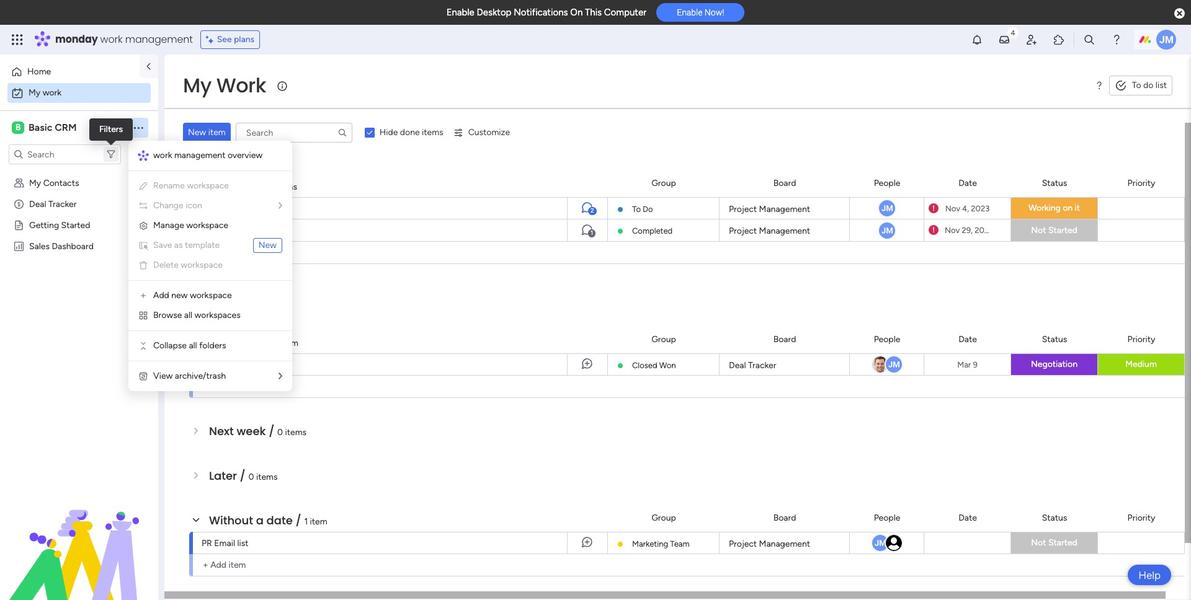 Task type: locate. For each thing, give the bounding box(es) containing it.
0 vertical spatial new
[[220, 226, 236, 237]]

workspace down template at left
[[181, 260, 223, 271]]

deal
[[29, 199, 46, 209], [729, 361, 747, 371]]

0 vertical spatial deal
[[29, 199, 46, 209]]

0 horizontal spatial 1
[[275, 338, 279, 349]]

jeremy miller image down dapulse close image
[[1157, 30, 1177, 50]]

2 right overdue
[[269, 182, 274, 192]]

1 vertical spatial not
[[1032, 538, 1047, 549]]

1 not from the top
[[1032, 225, 1047, 236]]

+ add item down the left
[[203, 382, 246, 392]]

0 horizontal spatial tracker
[[48, 199, 77, 209]]

board
[[774, 178, 797, 188], [774, 334, 797, 345], [774, 513, 797, 524]]

lottie animation image
[[0, 476, 158, 601]]

enable desktop notifications on this computer
[[447, 7, 647, 18]]

see
[[217, 34, 232, 45]]

1 vertical spatial people
[[874, 334, 901, 345]]

1 group from the top
[[652, 178, 677, 188]]

item inside button
[[208, 127, 226, 138]]

home
[[27, 66, 51, 77]]

0 vertical spatial week
[[235, 335, 264, 350]]

3 management from the top
[[760, 539, 811, 550]]

enable left now!
[[677, 8, 703, 18]]

new inside new item button
[[188, 127, 206, 138]]

view archive/trash image
[[138, 372, 148, 382]]

2 date from the top
[[959, 334, 978, 345]]

next
[[209, 424, 234, 440]]

1 vertical spatial priority
[[1128, 334, 1156, 345]]

to
[[1133, 80, 1142, 91], [633, 205, 641, 214]]

priority for items
[[1128, 178, 1156, 188]]

jeremy miller image left v2 overdue deadline icon
[[878, 199, 897, 218]]

add new workspace
[[153, 291, 232, 301]]

project management for interns
[[729, 226, 811, 237]]

0 horizontal spatial enable
[[447, 7, 475, 18]]

new for new item
[[188, 127, 206, 138]]

2023 right 4,
[[972, 204, 990, 213]]

1 up list arrow image on the left
[[275, 338, 279, 349]]

3 group from the top
[[652, 513, 677, 524]]

1 vertical spatial work
[[43, 88, 62, 98]]

0 vertical spatial new
[[188, 127, 206, 138]]

0 vertical spatial work
[[100, 32, 123, 47]]

basic
[[29, 122, 52, 133]]

workspace
[[187, 181, 229, 191], [186, 220, 228, 231], [181, 260, 223, 271], [190, 291, 232, 301]]

list for pr email list
[[237, 539, 249, 549]]

update feed image
[[999, 34, 1011, 46]]

work down home
[[43, 88, 62, 98]]

nov left 4,
[[946, 204, 961, 213]]

0 horizontal spatial deal tracker
[[29, 199, 77, 209]]

2 vertical spatial date
[[959, 513, 978, 524]]

None search field
[[236, 123, 352, 143]]

1 vertical spatial project management
[[729, 226, 811, 237]]

manage workspace
[[153, 220, 228, 231]]

started
[[61, 220, 90, 230], [1049, 225, 1078, 236], [1049, 538, 1078, 549]]

3 date from the top
[[959, 513, 978, 524]]

research
[[202, 204, 238, 214]]

list right do
[[1156, 80, 1168, 91]]

add new workspace image
[[138, 291, 148, 301]]

on
[[571, 7, 583, 18]]

1 horizontal spatial 2
[[591, 207, 594, 215]]

not
[[1032, 225, 1047, 236], [1032, 538, 1047, 549]]

0 vertical spatial 2
[[269, 182, 274, 192]]

0 horizontal spatial jeremy miller image
[[878, 199, 897, 218]]

1 date from the top
[[959, 178, 978, 188]]

0 vertical spatial board
[[774, 178, 797, 188]]

Search in workspace field
[[26, 147, 104, 162]]

this up the left
[[209, 335, 232, 350]]

/ right today
[[247, 290, 253, 305]]

2 vertical spatial management
[[760, 539, 811, 550]]

1 vertical spatial not started
[[1032, 538, 1078, 549]]

0 vertical spatial 0
[[278, 428, 283, 438]]

browse all workspaces
[[153, 310, 241, 321]]

0 vertical spatial 2023
[[972, 204, 990, 213]]

0 horizontal spatial 0
[[249, 472, 254, 483]]

browse
[[153, 310, 182, 321]]

new inside menu item
[[259, 240, 277, 251]]

0 horizontal spatial to
[[633, 205, 641, 214]]

3 project management link from the top
[[728, 533, 842, 554]]

view
[[153, 371, 173, 382]]

3 priority from the top
[[1128, 513, 1156, 524]]

list box
[[0, 170, 158, 424]]

sales dashboard
[[29, 241, 94, 251]]

2 vertical spatial priority
[[1128, 513, 1156, 524]]

1 board from the top
[[774, 178, 797, 188]]

1 vertical spatial to
[[633, 205, 641, 214]]

+ add item down email
[[203, 561, 246, 571]]

item inside this week / 1 item
[[281, 338, 298, 349]]

status for /
[[1043, 513, 1068, 524]]

1 vertical spatial date
[[959, 334, 978, 345]]

1 vertical spatial new
[[171, 291, 188, 301]]

items
[[422, 127, 444, 138], [276, 182, 297, 192], [285, 428, 307, 438], [256, 472, 278, 483]]

list for to do list
[[1156, 80, 1168, 91]]

work up rename
[[153, 150, 172, 161]]

+ up the delete workspace
[[203, 248, 208, 258]]

3 board from the top
[[774, 513, 797, 524]]

menu item
[[138, 238, 282, 253]]

my work
[[29, 88, 62, 98]]

without
[[209, 513, 253, 529]]

1 down 2 button
[[591, 230, 594, 237]]

1 horizontal spatial new
[[259, 240, 277, 251]]

2 button
[[567, 197, 608, 220]]

public board image
[[13, 219, 25, 231]]

enable inside button
[[677, 8, 703, 18]]

2 nov from the top
[[945, 226, 960, 235]]

week right folders
[[235, 335, 264, 350]]

2 vertical spatial project
[[729, 539, 757, 550]]

1 vertical spatial jeremy miller image
[[878, 199, 897, 218]]

/ right folders
[[267, 335, 272, 350]]

0 horizontal spatial new
[[171, 291, 188, 301]]

work inside my work option
[[43, 88, 62, 98]]

project for hire new interns
[[729, 226, 757, 237]]

filters image
[[106, 150, 116, 160]]

2 horizontal spatial work
[[153, 150, 172, 161]]

team
[[671, 540, 690, 549]]

new
[[188, 127, 206, 138], [259, 240, 277, 251]]

my left work
[[183, 71, 212, 99]]

new down interns
[[259, 240, 277, 251]]

1 status from the top
[[1043, 178, 1068, 188]]

1 vertical spatial 0
[[249, 472, 254, 483]]

2 not from the top
[[1032, 538, 1047, 549]]

group
[[652, 178, 677, 188], [652, 334, 677, 345], [652, 513, 677, 524]]

2 project management link from the top
[[728, 220, 842, 241]]

enable left desktop
[[447, 7, 475, 18]]

my inside my work option
[[29, 88, 40, 98]]

3 people from the top
[[874, 513, 901, 524]]

workspace for rename workspace
[[187, 181, 229, 191]]

1 vertical spatial management
[[760, 226, 811, 237]]

delete workspace
[[153, 260, 223, 271]]

group up "marketing team"
[[652, 513, 677, 524]]

1 horizontal spatial to
[[1133, 80, 1142, 91]]

project management link
[[728, 198, 842, 219], [728, 220, 842, 241], [728, 533, 842, 554]]

2 group from the top
[[652, 334, 677, 345]]

1 vertical spatial board
[[774, 334, 797, 345]]

deal tracker
[[29, 199, 77, 209], [729, 361, 777, 371]]

0 vertical spatial status
[[1043, 178, 1068, 188]]

do
[[1144, 80, 1154, 91]]

to inside to do list button
[[1133, 80, 1142, 91]]

2 board from the top
[[774, 334, 797, 345]]

workspace image
[[12, 121, 24, 135]]

menu
[[129, 141, 292, 392]]

workspace options image
[[132, 122, 145, 134]]

overdue / 2 items
[[209, 178, 297, 194]]

new up work management overview
[[188, 127, 206, 138]]

0 vertical spatial people
[[874, 178, 901, 188]]

1 vertical spatial 2
[[591, 207, 594, 215]]

new up browse
[[171, 291, 188, 301]]

1 inside button
[[591, 230, 594, 237]]

1 people from the top
[[874, 178, 901, 188]]

management
[[125, 32, 193, 47], [174, 150, 226, 161]]

0 down list arrow image on the left
[[278, 428, 283, 438]]

1 vertical spatial +
[[203, 382, 208, 392]]

0 vertical spatial priority
[[1128, 178, 1156, 188]]

0 vertical spatial jeremy miller image
[[1157, 30, 1177, 50]]

marketing
[[633, 540, 669, 549]]

0 vertical spatial nov
[[946, 204, 961, 213]]

new for add
[[171, 291, 188, 301]]

1 vertical spatial + add item
[[203, 382, 246, 392]]

delete workspace menu item
[[138, 258, 282, 273]]

without a date / 1 item
[[209, 513, 328, 529]]

2023 for nov 4, 2023
[[972, 204, 990, 213]]

my down home
[[29, 88, 40, 98]]

1 vertical spatial deal tracker
[[729, 361, 777, 371]]

status for items
[[1043, 178, 1068, 188]]

work right monday on the top of page
[[100, 32, 123, 47]]

1 vertical spatial list
[[237, 539, 249, 549]]

to for to do list
[[1133, 80, 1142, 91]]

jeremy miller image
[[878, 221, 897, 240], [885, 356, 904, 374], [871, 535, 890, 553]]

+ add item down the hire new interns
[[203, 248, 246, 258]]

group up the won
[[652, 334, 677, 345]]

0 vertical spatial jeremy miller image
[[878, 221, 897, 240]]

1 nov from the top
[[946, 204, 961, 213]]

new right hire
[[220, 226, 236, 237]]

/ right next
[[269, 424, 275, 440]]

2 horizontal spatial 1
[[591, 230, 594, 237]]

1 vertical spatial 1
[[275, 338, 279, 349]]

to do list button
[[1110, 76, 1173, 96]]

add down hire
[[211, 248, 227, 258]]

workspace up change icon 'menu item'
[[187, 181, 229, 191]]

0 horizontal spatial new
[[188, 127, 206, 138]]

next week / 0 items
[[209, 424, 307, 440]]

0 vertical spatial to
[[1133, 80, 1142, 91]]

1 vertical spatial 2023
[[975, 226, 994, 235]]

not started
[[1032, 225, 1078, 236], [1032, 538, 1078, 549]]

option
[[0, 172, 158, 174]]

2 vertical spatial project management
[[729, 539, 811, 550]]

0 vertical spatial not
[[1032, 225, 1047, 236]]

2 up 1 button at top
[[591, 207, 594, 215]]

1 vertical spatial jeremy miller image
[[885, 356, 904, 374]]

/ right overdue
[[260, 178, 266, 194]]

0 horizontal spatial deal
[[29, 199, 46, 209]]

1 vertical spatial nov
[[945, 226, 960, 235]]

1 vertical spatial new
[[259, 240, 277, 251]]

0 vertical spatial group
[[652, 178, 677, 188]]

+ add item
[[203, 248, 246, 258], [203, 382, 246, 392], [203, 561, 246, 571]]

1 button
[[567, 220, 608, 242]]

2 people from the top
[[874, 334, 901, 345]]

1 vertical spatial project
[[729, 226, 757, 237]]

item right date
[[310, 517, 328, 528]]

add
[[211, 248, 227, 258], [153, 291, 169, 301], [211, 382, 227, 392], [211, 561, 227, 571]]

people for /
[[874, 513, 901, 524]]

1 right date
[[304, 517, 308, 528]]

week for next
[[237, 424, 266, 440]]

people for 1
[[874, 334, 901, 345]]

1
[[591, 230, 594, 237], [275, 338, 279, 349], [304, 517, 308, 528]]

group up do
[[652, 178, 677, 188]]

all for browse
[[184, 310, 193, 321]]

0 vertical spatial project management link
[[728, 198, 842, 219]]

date for items
[[959, 178, 978, 188]]

people
[[874, 178, 901, 188], [874, 334, 901, 345], [874, 513, 901, 524]]

list inside button
[[1156, 80, 1168, 91]]

2 vertical spatial 1
[[304, 517, 308, 528]]

all down add new workspace
[[184, 310, 193, 321]]

nov
[[946, 204, 961, 213], [945, 226, 960, 235]]

date for /
[[959, 513, 978, 524]]

3 project management from the top
[[729, 539, 811, 550]]

0 vertical spatial project
[[729, 204, 757, 215]]

1 vertical spatial all
[[189, 341, 197, 351]]

work
[[100, 32, 123, 47], [43, 88, 62, 98], [153, 150, 172, 161]]

items inside the next week / 0 items
[[285, 428, 307, 438]]

hire
[[202, 226, 218, 237]]

2 priority from the top
[[1128, 334, 1156, 345]]

week
[[235, 335, 264, 350], [237, 424, 266, 440]]

2 + from the top
[[203, 382, 208, 392]]

working on it
[[1029, 203, 1081, 214]]

monday
[[55, 32, 98, 47]]

management for list
[[760, 539, 811, 550]]

to do
[[633, 205, 653, 214]]

0 vertical spatial 1
[[591, 230, 594, 237]]

browse all workspaces image
[[138, 311, 148, 321]]

nov left 29, in the right of the page
[[945, 226, 960, 235]]

hide
[[380, 127, 398, 138]]

1 vertical spatial tracker
[[749, 361, 777, 371]]

1 horizontal spatial tracker
[[749, 361, 777, 371]]

tracker inside deal tracker link
[[749, 361, 777, 371]]

2 vertical spatial status
[[1043, 513, 1068, 524]]

1 horizontal spatial 1
[[304, 517, 308, 528]]

computer
[[605, 7, 647, 18]]

0 vertical spatial project management
[[729, 204, 811, 215]]

1 project management from the top
[[729, 204, 811, 215]]

all left folders
[[189, 341, 197, 351]]

1 not started from the top
[[1032, 225, 1078, 236]]

1 + add item from the top
[[203, 248, 246, 258]]

0 vertical spatial list
[[1156, 80, 1168, 91]]

pr
[[202, 539, 212, 549]]

project management link for hire new interns
[[728, 220, 842, 241]]

1 horizontal spatial work
[[100, 32, 123, 47]]

add inside menu
[[153, 291, 169, 301]]

workspace inside delete workspace menu item
[[181, 260, 223, 271]]

2 status from the top
[[1043, 334, 1068, 345]]

mar 9
[[958, 360, 978, 370]]

2 project from the top
[[729, 226, 757, 237]]

0 inside the next week / 0 items
[[278, 428, 283, 438]]

0 vertical spatial +
[[203, 248, 208, 258]]

item up work management overview
[[208, 127, 226, 138]]

1 priority from the top
[[1128, 178, 1156, 188]]

2023 right 29, in the right of the page
[[975, 226, 994, 235]]

0 horizontal spatial 2
[[269, 182, 274, 192]]

add right 'add new workspace' icon
[[153, 291, 169, 301]]

invite members image
[[1026, 34, 1039, 46]]

3 status from the top
[[1043, 513, 1068, 524]]

1 horizontal spatial 0
[[278, 428, 283, 438]]

getting
[[29, 220, 59, 230]]

1 vertical spatial project management link
[[728, 220, 842, 241]]

see plans
[[217, 34, 255, 45]]

new for hire
[[220, 226, 236, 237]]

public dashboard image
[[13, 240, 25, 252]]

mar
[[958, 360, 972, 370]]

2 vertical spatial board
[[774, 513, 797, 524]]

manage workspace image
[[138, 221, 148, 231]]

0 horizontal spatial work
[[43, 88, 62, 98]]

board for 1
[[774, 334, 797, 345]]

medium
[[1126, 359, 1158, 370]]

my for my work
[[29, 88, 40, 98]]

my left contacts
[[29, 178, 41, 188]]

this right 'on'
[[585, 7, 602, 18]]

+ down pr
[[203, 561, 208, 571]]

b
[[15, 122, 21, 133]]

2 vertical spatial work
[[153, 150, 172, 161]]

/ right later
[[240, 469, 246, 484]]

later / 0 items
[[209, 469, 278, 484]]

week right next
[[237, 424, 266, 440]]

0 vertical spatial management
[[760, 204, 811, 215]]

people for items
[[874, 178, 901, 188]]

workspace inside the rename workspace menu item
[[187, 181, 229, 191]]

1 vertical spatial status
[[1043, 334, 1068, 345]]

enable now!
[[677, 8, 725, 18]]

a
[[256, 513, 264, 529]]

new item
[[188, 127, 226, 138]]

1 horizontal spatial this
[[585, 7, 602, 18]]

see plans button
[[200, 30, 260, 49]]

1 horizontal spatial deal
[[729, 361, 747, 371]]

0 vertical spatial tracker
[[48, 199, 77, 209]]

1 vertical spatial group
[[652, 334, 677, 345]]

1 vertical spatial week
[[237, 424, 266, 440]]

1 horizontal spatial new
[[220, 226, 236, 237]]

2 not started from the top
[[1032, 538, 1078, 549]]

enable
[[447, 7, 475, 18], [677, 8, 703, 18]]

jeremy miller image
[[1157, 30, 1177, 50], [878, 199, 897, 218]]

1 vertical spatial this
[[209, 335, 232, 350]]

new
[[220, 226, 236, 237], [171, 291, 188, 301]]

2 management from the top
[[760, 226, 811, 237]]

1 project management link from the top
[[728, 198, 842, 219]]

1 horizontal spatial list
[[1156, 80, 1168, 91]]

Filter dashboard by text search field
[[236, 123, 352, 143]]

+
[[203, 248, 208, 258], [203, 382, 208, 392], [203, 561, 208, 571]]

+ down the left
[[203, 382, 208, 392]]

2 vertical spatial people
[[874, 513, 901, 524]]

terry turtle image
[[871, 356, 890, 374]]

search image
[[338, 128, 348, 138]]

as
[[174, 240, 183, 251]]

2 project management from the top
[[729, 226, 811, 237]]

list right email
[[237, 539, 249, 549]]

to for to do
[[633, 205, 641, 214]]

1 horizontal spatial enable
[[677, 8, 703, 18]]

change icon
[[153, 201, 202, 211]]

0 right later
[[249, 472, 254, 483]]

0 horizontal spatial list
[[237, 539, 249, 549]]

interns
[[239, 226, 265, 237]]

nov 29, 2023
[[945, 226, 994, 235]]

0 inside later / 0 items
[[249, 472, 254, 483]]

project for pr email list
[[729, 539, 757, 550]]

v2 overdue deadline image
[[929, 203, 939, 214]]

item up list arrow image on the left
[[281, 338, 298, 349]]

3 project from the top
[[729, 539, 757, 550]]

view archive/trash
[[153, 371, 226, 382]]

tracker inside list box
[[48, 199, 77, 209]]

workspace down change icon 'menu item'
[[186, 220, 228, 231]]

tracker
[[48, 199, 77, 209], [749, 361, 777, 371]]

enable now! button
[[657, 3, 745, 22]]



Task type: describe. For each thing, give the bounding box(es) containing it.
do
[[643, 205, 653, 214]]

workspace selection element
[[12, 120, 79, 135]]

customize
[[468, 127, 510, 138]]

work inside menu
[[153, 150, 172, 161]]

negotiation
[[1032, 359, 1078, 370]]

3 + add item from the top
[[203, 561, 246, 571]]

deal tracker link
[[728, 354, 842, 376]]

delete
[[153, 260, 179, 271]]

1 horizontal spatial jeremy miller image
[[1157, 30, 1177, 50]]

work
[[216, 71, 266, 99]]

notifications image
[[972, 34, 984, 46]]

1 project from the top
[[729, 204, 757, 215]]

work for my
[[43, 88, 62, 98]]

workspace for delete workspace
[[181, 260, 223, 271]]

pr email list
[[202, 539, 249, 549]]

4,
[[963, 204, 970, 213]]

item down pr email list
[[229, 561, 246, 571]]

add down email
[[211, 561, 227, 571]]

completed
[[633, 227, 673, 236]]

rename workspace image
[[138, 181, 148, 191]]

1 management from the top
[[760, 204, 811, 215]]

email
[[214, 539, 235, 549]]

monday work management
[[55, 32, 193, 47]]

workspace for manage workspace
[[186, 220, 228, 231]]

closed
[[633, 361, 658, 371]]

home link
[[7, 62, 132, 82]]

icon
[[186, 201, 202, 211]]

change
[[153, 201, 184, 211]]

list box containing my contacts
[[0, 170, 158, 424]]

change icon menu item
[[138, 199, 282, 214]]

lottie animation element
[[0, 476, 158, 601]]

enable for enable desktop notifications on this computer
[[447, 7, 475, 18]]

help image
[[1111, 34, 1124, 46]]

0 vertical spatial deal tracker
[[29, 199, 77, 209]]

list arrow image
[[279, 372, 282, 381]]

overview
[[228, 150, 263, 161]]

plans
[[234, 34, 255, 45]]

item right archive/trash
[[229, 382, 246, 392]]

3 + from the top
[[203, 561, 208, 571]]

crm
[[55, 122, 77, 133]]

date for 1
[[959, 334, 978, 345]]

0 vertical spatial this
[[585, 7, 602, 18]]

customize button
[[449, 123, 515, 143]]

1 vertical spatial deal
[[729, 361, 747, 371]]

nov for nov 4, 2023
[[946, 204, 961, 213]]

new item button
[[183, 123, 231, 143]]

2 inside button
[[591, 207, 594, 215]]

menu image
[[1095, 81, 1105, 91]]

2 + add item from the top
[[203, 382, 246, 392]]

nov for nov 29, 2023
[[945, 226, 960, 235]]

my contacts
[[29, 178, 79, 188]]

2023 for nov 29, 2023
[[975, 226, 994, 235]]

rename
[[153, 181, 185, 191]]

archive/trash
[[175, 371, 226, 382]]

delete workspace image
[[138, 261, 148, 271]]

project management link for pr email list
[[728, 533, 842, 554]]

1 + from the top
[[203, 248, 208, 258]]

service icon image
[[138, 241, 148, 251]]

filters
[[99, 124, 123, 135]]

home option
[[7, 62, 132, 82]]

today
[[209, 290, 244, 305]]

help button
[[1129, 566, 1172, 586]]

collapse
[[153, 341, 187, 351]]

management for interns
[[760, 226, 811, 237]]

v2 overdue deadline image
[[929, 225, 939, 237]]

marketing team
[[633, 540, 690, 549]]

nov 4, 2023
[[946, 204, 990, 213]]

add down the left
[[211, 382, 227, 392]]

done
[[400, 127, 420, 138]]

my for my work
[[183, 71, 212, 99]]

enable for enable now!
[[677, 8, 703, 18]]

workspace up workspaces
[[190, 291, 232, 301]]

change icon image
[[138, 201, 148, 211]]

working
[[1029, 203, 1061, 214]]

my work option
[[7, 83, 151, 103]]

items inside later / 0 items
[[256, 472, 278, 483]]

dapulse close image
[[1175, 7, 1186, 20]]

menu item containing save as template
[[138, 238, 282, 253]]

sales
[[29, 241, 50, 251]]

group for 1
[[652, 334, 677, 345]]

today /
[[209, 290, 256, 305]]

/ right date
[[296, 513, 302, 529]]

won
[[660, 361, 676, 371]]

work for monday
[[100, 32, 123, 47]]

to do list
[[1133, 80, 1168, 91]]

getting started
[[29, 220, 90, 230]]

board for /
[[774, 513, 797, 524]]

folders
[[199, 341, 226, 351]]

rename workspace
[[153, 181, 229, 191]]

contacts
[[43, 178, 79, 188]]

it
[[1076, 203, 1081, 214]]

1 inside this week / 1 item
[[275, 338, 279, 349]]

status for 1
[[1043, 334, 1068, 345]]

this week / 1 item
[[209, 335, 298, 350]]

template
[[185, 240, 220, 251]]

item down the hire new interns
[[229, 248, 246, 258]]

save
[[153, 240, 172, 251]]

later
[[209, 469, 237, 484]]

board for items
[[774, 178, 797, 188]]

notifications
[[514, 7, 568, 18]]

monday marketplace image
[[1053, 34, 1066, 46]]

work management overview
[[153, 150, 263, 161]]

29,
[[962, 226, 973, 235]]

hire new interns
[[202, 226, 265, 237]]

rename workspace menu item
[[138, 179, 282, 194]]

collapse all folders image
[[138, 341, 148, 351]]

my work link
[[7, 83, 151, 103]]

1 inside without a date / 1 item
[[304, 517, 308, 528]]

2 inside overdue / 2 items
[[269, 182, 274, 192]]

week for this
[[235, 335, 264, 350]]

save as template
[[153, 240, 220, 251]]

closed won
[[633, 361, 676, 371]]

priority for /
[[1128, 513, 1156, 524]]

project management for list
[[729, 539, 811, 550]]

manage
[[153, 220, 184, 231]]

9
[[974, 360, 978, 370]]

on
[[1064, 203, 1073, 214]]

help
[[1139, 570, 1162, 582]]

1 vertical spatial management
[[174, 150, 226, 161]]

rubyanndersson@gmail.com image
[[885, 535, 904, 553]]

all for collapse
[[189, 341, 197, 351]]

0 vertical spatial management
[[125, 32, 193, 47]]

0 horizontal spatial this
[[209, 335, 232, 350]]

items inside overdue / 2 items
[[276, 182, 297, 192]]

list arrow image
[[279, 202, 282, 210]]

my work
[[183, 71, 266, 99]]

left
[[202, 360, 218, 371]]

menu containing work management overview
[[129, 141, 292, 392]]

new for new
[[259, 240, 277, 251]]

2 vertical spatial jeremy miller image
[[871, 535, 890, 553]]

group for /
[[652, 513, 677, 524]]

group for items
[[652, 178, 677, 188]]

4 image
[[1008, 25, 1019, 39]]

item inside without a date / 1 item
[[310, 517, 328, 528]]

select product image
[[11, 34, 24, 46]]

my for my contacts
[[29, 178, 41, 188]]

hide done items
[[380, 127, 444, 138]]

search everything image
[[1084, 34, 1096, 46]]

priority for 1
[[1128, 334, 1156, 345]]

workspaces
[[195, 310, 241, 321]]

basic crm
[[29, 122, 77, 133]]

desktop
[[477, 7, 512, 18]]



Task type: vqa. For each thing, say whether or not it's contained in the screenshot.
the top circle o icon
no



